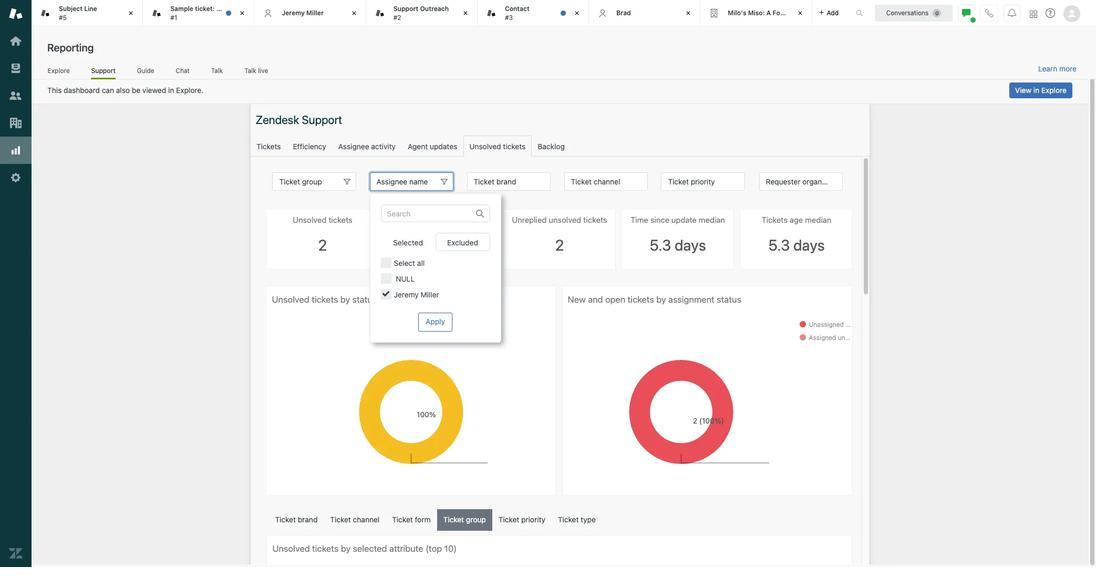 Task type: describe. For each thing, give the bounding box(es) containing it.
get help image
[[1046, 8, 1056, 18]]

also
[[116, 86, 130, 95]]

talk live
[[245, 67, 268, 74]]

tab containing sample ticket: meet the ticket
[[143, 0, 263, 26]]

guide link
[[137, 67, 155, 78]]

viewed
[[142, 86, 166, 95]]

dashboard
[[64, 86, 100, 95]]

miso:
[[748, 9, 765, 17]]

milo's miso: a foodlez subsidiary
[[728, 9, 832, 17]]

brad
[[617, 9, 631, 17]]

learn
[[1039, 64, 1058, 73]]

jeremy miller tab
[[255, 0, 366, 26]]

explore.
[[176, 86, 204, 95]]

view in explore
[[1015, 86, 1067, 95]]

guide
[[137, 67, 154, 74]]

#1
[[170, 13, 177, 21]]

close image inside milo's miso: a foodlez subsidiary tab
[[795, 8, 806, 18]]

be
[[132, 86, 140, 95]]

support for support
[[91, 67, 116, 74]]

line
[[84, 5, 97, 13]]

subsidiary
[[799, 9, 832, 17]]

contact #3
[[505, 5, 530, 21]]

jeremy
[[282, 9, 305, 17]]

zendesk products image
[[1030, 10, 1038, 18]]

brad tab
[[589, 0, 701, 26]]

explore inside the explore link
[[48, 67, 70, 74]]

#2
[[394, 13, 401, 21]]

chat
[[176, 67, 190, 74]]

ticket
[[245, 5, 263, 13]]

close image inside jeremy miller tab
[[349, 8, 359, 18]]

close image for sample ticket: meet the ticket
[[237, 8, 248, 18]]

reporting
[[47, 42, 94, 54]]

zendesk image
[[9, 547, 23, 560]]

learn more link
[[1039, 64, 1077, 74]]

zendesk support image
[[9, 7, 23, 21]]

reporting image
[[9, 144, 23, 157]]

admin image
[[9, 171, 23, 185]]

this dashboard can also be viewed in explore.
[[47, 86, 204, 95]]

organizations image
[[9, 116, 23, 130]]

talk for talk live
[[245, 67, 256, 74]]

view in explore button
[[1010, 83, 1073, 98]]

outreach
[[420, 5, 449, 13]]

tab containing contact
[[478, 0, 589, 26]]

views image
[[9, 62, 23, 75]]

get started image
[[9, 34, 23, 48]]

tab containing support outreach
[[366, 0, 478, 26]]

#3
[[505, 13, 513, 21]]

view
[[1015, 86, 1032, 95]]



Task type: locate. For each thing, give the bounding box(es) containing it.
1 talk from the left
[[211, 67, 223, 74]]

learn more
[[1039, 64, 1077, 73]]

0 vertical spatial support
[[394, 5, 419, 13]]

in inside button
[[1034, 86, 1040, 95]]

talk inside talk link
[[211, 67, 223, 74]]

2 close image from the left
[[349, 8, 359, 18]]

sample ticket: meet the ticket #1
[[170, 5, 263, 21]]

foodlez
[[773, 9, 797, 17]]

0 horizontal spatial explore
[[48, 67, 70, 74]]

add button
[[812, 0, 845, 26]]

talk live link
[[244, 67, 269, 78]]

4 close image from the left
[[684, 8, 694, 18]]

0 horizontal spatial in
[[168, 86, 174, 95]]

talk link
[[211, 67, 223, 78]]

talk right chat on the top of page
[[211, 67, 223, 74]]

notifications image
[[1008, 9, 1017, 17]]

talk
[[211, 67, 223, 74], [245, 67, 256, 74]]

1 horizontal spatial explore
[[1042, 86, 1067, 95]]

0 horizontal spatial close image
[[237, 8, 248, 18]]

0 horizontal spatial talk
[[211, 67, 223, 74]]

support up #2
[[394, 5, 419, 13]]

4 tab from the left
[[478, 0, 589, 26]]

close image inside 'brad' tab
[[684, 8, 694, 18]]

in right the "view"
[[1034, 86, 1040, 95]]

the
[[234, 5, 244, 13]]

support inside support outreach #2
[[394, 5, 419, 13]]

1 vertical spatial support
[[91, 67, 116, 74]]

2 tab from the left
[[143, 0, 263, 26]]

close image left milo's
[[684, 8, 694, 18]]

close image
[[237, 8, 248, 18], [572, 8, 582, 18], [795, 8, 806, 18]]

3 close image from the left
[[795, 8, 806, 18]]

talk for talk
[[211, 67, 223, 74]]

1 close image from the left
[[237, 8, 248, 18]]

1 horizontal spatial talk
[[245, 67, 256, 74]]

2 in from the left
[[1034, 86, 1040, 95]]

tab containing subject line
[[32, 0, 143, 26]]

2 close image from the left
[[572, 8, 582, 18]]

add
[[827, 9, 839, 17]]

tab
[[32, 0, 143, 26], [143, 0, 263, 26], [366, 0, 478, 26], [478, 0, 589, 26]]

3 close image from the left
[[460, 8, 471, 18]]

explore down learn more link
[[1042, 86, 1067, 95]]

talk left live at the left
[[245, 67, 256, 74]]

close image right 'miller'
[[349, 8, 359, 18]]

conversations button
[[875, 4, 953, 21]]

a
[[767, 9, 771, 17]]

can
[[102, 86, 114, 95]]

close image left add popup button
[[795, 8, 806, 18]]

3 tab from the left
[[366, 0, 478, 26]]

live
[[258, 67, 268, 74]]

support link
[[91, 67, 116, 79]]

0 vertical spatial explore
[[48, 67, 70, 74]]

in
[[168, 86, 174, 95], [1034, 86, 1040, 95]]

close image
[[126, 8, 136, 18], [349, 8, 359, 18], [460, 8, 471, 18], [684, 8, 694, 18]]

explore up this
[[48, 67, 70, 74]]

1 horizontal spatial support
[[394, 5, 419, 13]]

subject line #5
[[59, 5, 97, 21]]

close image for contact
[[572, 8, 582, 18]]

customers image
[[9, 89, 23, 103]]

this
[[47, 86, 62, 95]]

sample
[[170, 5, 193, 13]]

contact
[[505, 5, 530, 13]]

subject
[[59, 5, 83, 13]]

in right viewed
[[168, 86, 174, 95]]

milo's miso: a foodlez subsidiary tab
[[701, 0, 832, 26]]

close image right line
[[126, 8, 136, 18]]

conversations
[[887, 9, 929, 17]]

2 talk from the left
[[245, 67, 256, 74]]

explore link
[[47, 67, 70, 78]]

close image left brad in the top right of the page
[[572, 8, 582, 18]]

support outreach #2
[[394, 5, 449, 21]]

milo's
[[728, 9, 747, 17]]

1 close image from the left
[[126, 8, 136, 18]]

1 vertical spatial explore
[[1042, 86, 1067, 95]]

1 tab from the left
[[32, 0, 143, 26]]

explore inside view in explore button
[[1042, 86, 1067, 95]]

miller
[[307, 9, 324, 17]]

main element
[[0, 0, 32, 567]]

chat link
[[176, 67, 190, 78]]

1 horizontal spatial in
[[1034, 86, 1040, 95]]

close image right the 'outreach' on the top left of page
[[460, 8, 471, 18]]

talk inside talk live link
[[245, 67, 256, 74]]

support for support outreach #2
[[394, 5, 419, 13]]

2 horizontal spatial close image
[[795, 8, 806, 18]]

meet
[[216, 5, 232, 13]]

support up can
[[91, 67, 116, 74]]

1 horizontal spatial close image
[[572, 8, 582, 18]]

more
[[1060, 64, 1077, 73]]

1 in from the left
[[168, 86, 174, 95]]

support
[[394, 5, 419, 13], [91, 67, 116, 74]]

close image right meet
[[237, 8, 248, 18]]

explore
[[48, 67, 70, 74], [1042, 86, 1067, 95]]

tabs tab list
[[32, 0, 845, 26]]

ticket:
[[195, 5, 215, 13]]

button displays agent's chat status as online. image
[[962, 9, 971, 17]]

#5
[[59, 13, 67, 21]]

jeremy miller
[[282, 9, 324, 17]]

0 horizontal spatial support
[[91, 67, 116, 74]]



Task type: vqa. For each thing, say whether or not it's contained in the screenshot.
Test in the tab
no



